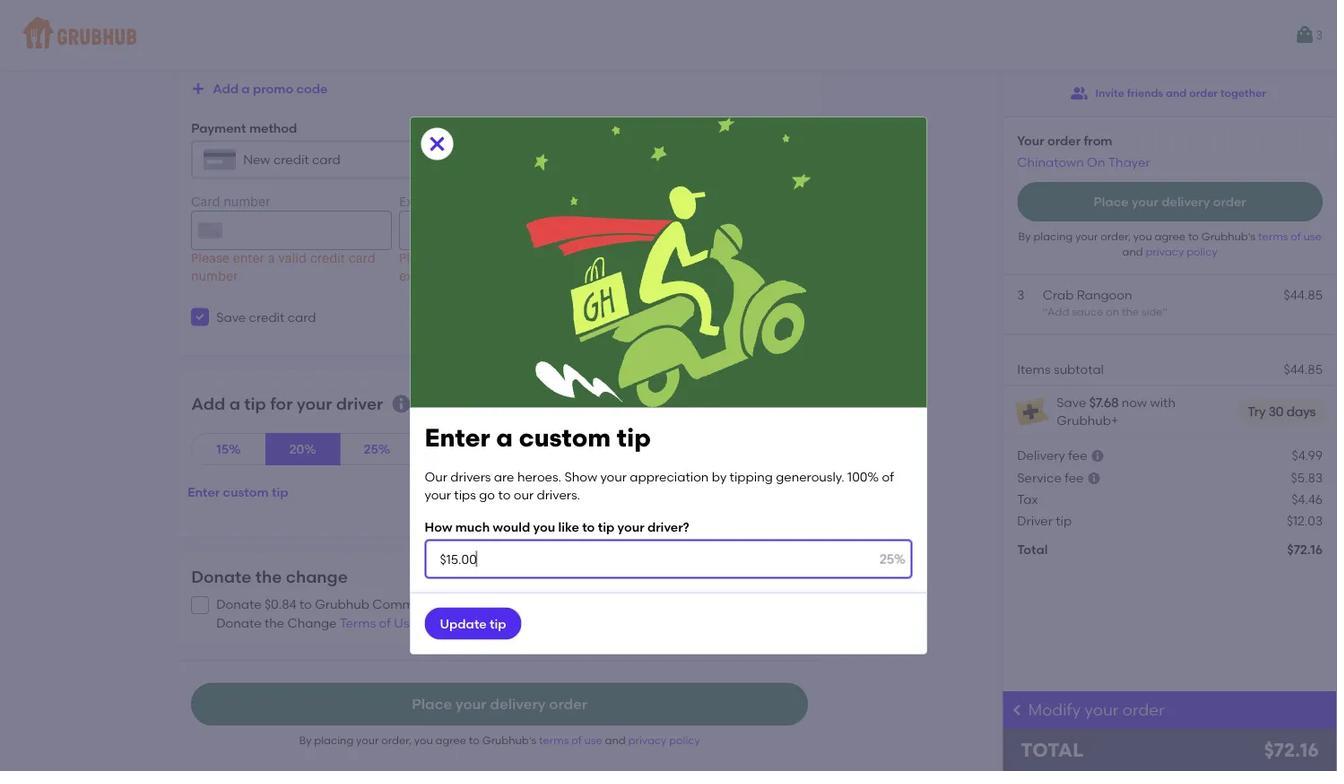 Task type: vqa. For each thing, say whether or not it's contained in the screenshot.
bottom agree
yes



Task type: locate. For each thing, give the bounding box(es) containing it.
0 vertical spatial placing
[[1034, 230, 1073, 243]]

0 vertical spatial by placing your order, you agree to grubhub's terms of use and privacy policy
[[1019, 230, 1322, 258]]

the up $0.84
[[255, 567, 282, 587]]

tax
[[1018, 492, 1038, 507]]

your
[[1018, 133, 1045, 148]]

2 vertical spatial by
[[299, 735, 312, 748]]

the right on
[[1122, 305, 1139, 318]]

enter
[[425, 423, 490, 453], [188, 485, 220, 500]]

0 horizontal spatial agree
[[436, 735, 467, 748]]

place down on
[[1094, 194, 1129, 209]]

1 horizontal spatial place your delivery order button
[[1018, 182, 1323, 222]]

policy
[[1187, 245, 1218, 258], [669, 735, 700, 748]]

a up 15%
[[229, 394, 240, 414]]

order, for terms of use link for the topmost privacy policy link
[[1101, 230, 1131, 243]]

and for place your delivery order button corresponding to terms of use link related to left privacy policy link
[[605, 735, 626, 748]]

order,
[[1101, 230, 1131, 243], [382, 735, 412, 748]]

1 vertical spatial 3
[[1018, 287, 1025, 303]]

place your delivery order down thayer
[[1094, 194, 1247, 209]]

0 vertical spatial $72.16
[[1288, 542, 1323, 558]]

1 horizontal spatial enter
[[425, 423, 490, 453]]

save $7.68
[[1057, 395, 1119, 410]]

0 horizontal spatial 25%
[[364, 442, 391, 457]]

credit up for
[[249, 310, 285, 325]]

1 vertical spatial by placing your order, you agree to grubhub's terms of use and privacy policy
[[299, 735, 700, 748]]

credit for save
[[249, 310, 285, 325]]

your order from chinatown on thayer
[[1018, 133, 1151, 170]]

of inside 'our drivers are heroes. show your appreciation by tipping generously. 100% of your tips go to our drivers.'
[[882, 469, 894, 484]]

order
[[1190, 86, 1218, 99], [1048, 133, 1081, 148], [1214, 194, 1247, 209], [549, 696, 588, 713], [1123, 701, 1165, 720]]

privacy inside by placing your order, you agree to grubhub's terms of use and privacy policy
[[1146, 245, 1184, 258]]

custom down 15% button
[[223, 485, 269, 500]]

place for terms of use link related to left privacy policy link
[[412, 696, 452, 713]]

1 vertical spatial and
[[1123, 245, 1144, 258]]

0 horizontal spatial enter
[[188, 485, 220, 500]]

$4.46
[[1292, 492, 1323, 507]]

use for terms of use link for the topmost privacy policy link
[[1304, 230, 1322, 243]]

0 vertical spatial place
[[1094, 194, 1129, 209]]

custom
[[519, 423, 611, 453], [223, 485, 269, 500]]

1 horizontal spatial a
[[242, 81, 250, 96]]

1 vertical spatial enter
[[188, 485, 220, 500]]

place your delivery order button down update tip 'button'
[[191, 683, 808, 726]]

1 horizontal spatial use
[[1304, 230, 1322, 243]]

0 vertical spatial privacy policy link
[[1146, 245, 1218, 258]]

by for left privacy policy link
[[299, 735, 312, 748]]

1 horizontal spatial place your delivery order
[[1094, 194, 1247, 209]]

on
[[1106, 305, 1120, 318]]

from
[[1084, 133, 1113, 148]]

Amount text field
[[425, 540, 913, 579]]

1 horizontal spatial place
[[1094, 194, 1129, 209]]

enter down 15% button
[[188, 485, 220, 500]]

terms of use link
[[1259, 230, 1322, 243], [539, 735, 605, 748]]

0 horizontal spatial 3
[[1018, 287, 1025, 303]]

by placing your order, you agree to grubhub's terms of use and privacy policy for terms of use link for the topmost privacy policy link
[[1019, 230, 1322, 258]]

0 horizontal spatial placing
[[314, 735, 354, 748]]

a inside add a promo code button
[[242, 81, 250, 96]]

1 vertical spatial place your delivery order button
[[191, 683, 808, 726]]

1 horizontal spatial order,
[[1101, 230, 1131, 243]]

1 horizontal spatial save
[[1057, 395, 1087, 410]]

payment method
[[191, 120, 297, 135]]

enter a custom tip
[[425, 423, 651, 453]]

for
[[270, 394, 293, 414]]

driver tip
[[1018, 514, 1072, 529]]

the down the "amount" text field
[[689, 597, 709, 612]]

0 horizontal spatial privacy
[[629, 735, 667, 748]]

0 vertical spatial agree
[[1155, 230, 1186, 243]]

1 vertical spatial privacy policy link
[[629, 735, 700, 748]]

0 horizontal spatial grubhub's
[[482, 735, 537, 748]]

are
[[494, 469, 515, 484]]

0 horizontal spatial delivery
[[490, 696, 546, 713]]

credit right new
[[274, 152, 309, 167]]

2 vertical spatial donate
[[216, 615, 262, 631]]

by inside by placing your order, you agree to grubhub's terms of use and privacy policy
[[1019, 230, 1031, 243]]

1 horizontal spatial policy
[[1187, 245, 1218, 258]]

you
[[1134, 230, 1153, 243], [533, 519, 555, 535], [610, 597, 632, 612], [414, 735, 433, 748]]

show
[[565, 469, 598, 484]]

place your delivery order button down thayer
[[1018, 182, 1323, 222]]

donate for donate $0.84 to grubhub community fund.
[[216, 597, 262, 612]]

a for custom
[[496, 423, 513, 453]]

0 vertical spatial 3
[[1316, 27, 1323, 42]]

0 vertical spatial card
[[312, 152, 341, 167]]

by checking this box you agree to the donate the change
[[216, 597, 709, 631]]

method
[[249, 120, 297, 135]]

1 horizontal spatial terms
[[1259, 230, 1289, 243]]

0 vertical spatial terms
[[1259, 230, 1289, 243]]

30%
[[438, 442, 465, 457]]

30
[[1269, 404, 1284, 419]]

2 $44.85 from the top
[[1284, 361, 1323, 377]]

1 horizontal spatial placing
[[1034, 230, 1073, 243]]

card right new
[[312, 152, 341, 167]]

our
[[514, 487, 534, 502]]

and for terms of use link for the topmost privacy policy link place your delivery order button
[[1123, 245, 1144, 258]]

2 vertical spatial and
[[605, 735, 626, 748]]

svg image
[[427, 133, 448, 155], [195, 312, 206, 323], [390, 393, 412, 415], [1091, 449, 1105, 463], [1087, 472, 1102, 486], [195, 600, 206, 611]]

0 vertical spatial place your delivery order button
[[1018, 182, 1323, 222]]

0 horizontal spatial terms
[[539, 735, 569, 748]]

donate
[[191, 567, 251, 587], [216, 597, 262, 612], [216, 615, 262, 631]]

add a promo code
[[213, 81, 328, 96]]

would
[[493, 519, 530, 535]]

add a promo code button
[[191, 73, 328, 105]]

tip
[[244, 394, 266, 414], [617, 423, 651, 453], [272, 485, 288, 500], [1056, 514, 1072, 529], [598, 519, 615, 535], [490, 616, 507, 631]]

to inside 'our drivers are heroes. show your appreciation by tipping generously. 100% of your tips go to our drivers.'
[[498, 487, 511, 502]]

0 vertical spatial add
[[213, 81, 239, 96]]

terms
[[1259, 230, 1289, 243], [539, 735, 569, 748]]

1 vertical spatial 25%
[[880, 552, 906, 567]]

0 horizontal spatial save
[[216, 310, 246, 325]]

fee down delivery fee
[[1065, 470, 1084, 485]]

$44.85 inside the $44.85 " add sauce on the side "
[[1284, 287, 1323, 303]]

1 vertical spatial terms of use link
[[539, 735, 605, 748]]

0 vertical spatial grubhub's
[[1202, 230, 1256, 243]]

card
[[312, 152, 341, 167], [288, 310, 316, 325]]

1 horizontal spatial delivery
[[1162, 194, 1211, 209]]

0 vertical spatial 25%
[[364, 442, 391, 457]]

2 horizontal spatial by
[[1019, 230, 1031, 243]]

1 vertical spatial total
[[1021, 739, 1084, 762]]

0 vertical spatial place your delivery order
[[1094, 194, 1247, 209]]

enter up drivers
[[425, 423, 490, 453]]

1 horizontal spatial terms of use link
[[1259, 230, 1322, 243]]

tip right "driver"
[[1056, 514, 1072, 529]]

save
[[216, 310, 246, 325], [1057, 395, 1087, 410]]

save credit card
[[216, 310, 316, 325]]

you inside by checking this box you agree to the donate the change
[[610, 597, 632, 612]]

of
[[1291, 230, 1302, 243], [882, 469, 894, 484], [379, 615, 391, 631], [572, 735, 582, 748]]

1 vertical spatial placing
[[314, 735, 354, 748]]

1 horizontal spatial by placing your order, you agree to grubhub's terms of use and privacy policy
[[1019, 230, 1322, 258]]

1 vertical spatial terms
[[539, 735, 569, 748]]

3
[[1316, 27, 1323, 42], [1018, 287, 1025, 303]]

custom up show
[[519, 423, 611, 453]]

card up add a tip for your driver
[[288, 310, 316, 325]]

invite
[[1096, 86, 1125, 99]]

1 vertical spatial $44.85
[[1284, 361, 1323, 377]]

1 $44.85 from the top
[[1284, 287, 1323, 303]]

0 horizontal spatial by placing your order, you agree to grubhub's terms of use and privacy policy
[[299, 735, 700, 748]]

order, for terms of use link related to left privacy policy link
[[382, 735, 412, 748]]

days
[[1287, 404, 1316, 419]]

0 horizontal spatial custom
[[223, 485, 269, 500]]

update
[[440, 616, 487, 631]]

" down crab
[[1043, 305, 1048, 318]]

0 vertical spatial donate
[[191, 567, 251, 587]]

1 vertical spatial delivery
[[490, 696, 546, 713]]

2 vertical spatial agree
[[436, 735, 467, 748]]

by placing your order, you agree to grubhub's terms of use and privacy policy
[[1019, 230, 1322, 258], [299, 735, 700, 748]]

1 vertical spatial save
[[1057, 395, 1087, 410]]

1 vertical spatial by
[[484, 597, 498, 612]]

1 vertical spatial order,
[[382, 735, 412, 748]]

total down modify
[[1021, 739, 1084, 762]]

rangoon
[[1077, 287, 1133, 303]]

place for terms of use link for the topmost privacy policy link
[[1094, 194, 1129, 209]]

place your delivery order for terms of use link related to left privacy policy link
[[412, 696, 588, 713]]

place down the . at the left bottom of the page
[[412, 696, 452, 713]]

add right svg icon
[[213, 81, 239, 96]]

place your delivery order for terms of use link for the topmost privacy policy link
[[1094, 194, 1247, 209]]

1 vertical spatial place your delivery order
[[412, 696, 588, 713]]

0 vertical spatial credit
[[274, 152, 309, 167]]

policy inside by placing your order, you agree to grubhub's terms of use and privacy policy
[[1187, 245, 1218, 258]]

change
[[288, 615, 337, 631]]

grubhub
[[315, 597, 370, 612]]

0 horizontal spatial policy
[[669, 735, 700, 748]]

agree inside by checking this box you agree to the donate the change
[[635, 597, 671, 612]]

drivers
[[451, 469, 491, 484]]

0 horizontal spatial place your delivery order button
[[191, 683, 808, 726]]

credit
[[274, 152, 309, 167], [249, 310, 285, 325]]

0 vertical spatial privacy
[[1146, 245, 1184, 258]]

1 vertical spatial policy
[[669, 735, 700, 748]]

0 horizontal spatial order,
[[382, 735, 412, 748]]

a up are
[[496, 423, 513, 453]]

our drivers are heroes. show your appreciation by tipping generously. 100% of your tips go to our drivers.
[[425, 469, 894, 502]]

card for new credit card
[[312, 152, 341, 167]]

items
[[1018, 361, 1051, 377]]

fee
[[1069, 447, 1088, 463], [1065, 470, 1084, 485]]

by for the topmost privacy policy link
[[1019, 230, 1031, 243]]

fee for service fee
[[1065, 470, 1084, 485]]

total down "driver"
[[1018, 542, 1048, 558]]

2 vertical spatial a
[[496, 423, 513, 453]]

0 horizontal spatial a
[[229, 394, 240, 414]]

new
[[243, 152, 271, 167]]

add for add a tip for your driver
[[191, 394, 225, 414]]

thayer
[[1109, 154, 1151, 170]]

add up 15%
[[191, 394, 225, 414]]

total
[[1018, 542, 1048, 558], [1021, 739, 1084, 762]]

use
[[1304, 230, 1322, 243], [585, 735, 603, 748]]

$44.85 " add sauce on the side "
[[1043, 287, 1323, 318]]

enter for enter custom tip
[[188, 485, 220, 500]]

0 vertical spatial order,
[[1101, 230, 1131, 243]]

0 horizontal spatial place your delivery order
[[412, 696, 588, 713]]

this
[[560, 597, 582, 612]]

1 vertical spatial grubhub's
[[482, 735, 537, 748]]

0 vertical spatial and
[[1166, 86, 1187, 99]]

update tip button
[[425, 608, 522, 640]]

0 horizontal spatial by
[[299, 735, 312, 748]]

grubhub's for terms of use link for the topmost privacy policy link
[[1202, 230, 1256, 243]]

the down $0.84
[[265, 615, 285, 631]]

save for save credit card
[[216, 310, 246, 325]]

0 vertical spatial terms of use link
[[1259, 230, 1322, 243]]

" right on
[[1163, 305, 1168, 318]]

"
[[1043, 305, 1048, 318], [1163, 305, 1168, 318]]

place your delivery order down update tip 'button'
[[412, 696, 588, 713]]

place your delivery order button for terms of use link for the topmost privacy policy link
[[1018, 182, 1323, 222]]

$44.85 for $44.85 " add sauce on the side "
[[1284, 287, 1323, 303]]

0 vertical spatial save
[[216, 310, 246, 325]]

0 horizontal spatial "
[[1043, 305, 1048, 318]]

1 vertical spatial credit
[[249, 310, 285, 325]]

order inside button
[[1190, 86, 1218, 99]]

and
[[1166, 86, 1187, 99], [1123, 245, 1144, 258], [605, 735, 626, 748]]

fee up service fee at right
[[1069, 447, 1088, 463]]

enter inside enter custom tip 'button'
[[188, 485, 220, 500]]

2 horizontal spatial a
[[496, 423, 513, 453]]

privacy policy link
[[1146, 245, 1218, 258], [629, 735, 700, 748]]

25% inside '25%' button
[[364, 442, 391, 457]]

policy for left privacy policy link
[[669, 735, 700, 748]]

0 vertical spatial delivery
[[1162, 194, 1211, 209]]

driver
[[336, 394, 383, 414]]

25% button
[[340, 433, 415, 466]]

delivery fee
[[1018, 447, 1088, 463]]

1 horizontal spatial 3
[[1316, 27, 1323, 42]]

0 horizontal spatial and
[[605, 735, 626, 748]]

placing
[[1034, 230, 1073, 243], [314, 735, 354, 748]]

enter custom tip
[[188, 485, 288, 500]]

0 vertical spatial fee
[[1069, 447, 1088, 463]]

a left promo
[[242, 81, 250, 96]]

2 vertical spatial add
[[191, 394, 225, 414]]

0 vertical spatial use
[[1304, 230, 1322, 243]]

0 horizontal spatial terms of use link
[[539, 735, 605, 748]]

1 vertical spatial add
[[1048, 305, 1070, 318]]

0 vertical spatial enter
[[425, 423, 490, 453]]

friends
[[1128, 86, 1164, 99]]

1 horizontal spatial by
[[484, 597, 498, 612]]

20%
[[289, 442, 317, 457]]

1 vertical spatial card
[[288, 310, 316, 325]]

0 vertical spatial policy
[[1187, 245, 1218, 258]]

donate for donate the change
[[191, 567, 251, 587]]

0 vertical spatial by
[[1019, 230, 1031, 243]]

0 vertical spatial a
[[242, 81, 250, 96]]

add down crab
[[1048, 305, 1070, 318]]

delivery
[[1162, 194, 1211, 209], [490, 696, 546, 713]]

$44.85
[[1284, 287, 1323, 303], [1284, 361, 1323, 377]]

a for promo
[[242, 81, 250, 96]]

1 horizontal spatial custom
[[519, 423, 611, 453]]

$5.83
[[1292, 470, 1323, 485]]

add inside button
[[213, 81, 239, 96]]

1 vertical spatial donate
[[216, 597, 262, 612]]

to
[[1189, 230, 1199, 243], [498, 487, 511, 502], [582, 519, 595, 535], [300, 597, 312, 612], [674, 597, 686, 612], [469, 735, 480, 748]]

1 horizontal spatial grubhub's
[[1202, 230, 1256, 243]]

agree inside by placing your order, you agree to grubhub's terms of use and privacy policy
[[1155, 230, 1186, 243]]



Task type: describe. For each thing, give the bounding box(es) containing it.
$44.85 for $44.85
[[1284, 361, 1323, 377]]

grubhub's for terms of use link related to left privacy policy link
[[482, 735, 537, 748]]

checking
[[501, 597, 557, 612]]

invite friends and order together button
[[1071, 77, 1267, 109]]

driver?
[[648, 519, 690, 535]]

policy for the topmost privacy policy link
[[1187, 245, 1218, 258]]

tip down 20% button
[[272, 485, 288, 500]]

1 " from the left
[[1043, 305, 1048, 318]]

terms for terms of use link related to left privacy policy link
[[539, 735, 569, 748]]

donate $0.84 to grubhub community fund.
[[216, 597, 484, 612]]

drivers.
[[537, 487, 581, 502]]

20% button
[[265, 433, 341, 466]]

chinatown on thayer link
[[1018, 154, 1151, 170]]

1 horizontal spatial 25%
[[880, 552, 906, 567]]

people icon image
[[1071, 84, 1089, 102]]

terms of use link for left privacy policy link
[[539, 735, 605, 748]]

delivery for terms of use link related to left privacy policy link
[[490, 696, 546, 713]]

items subtotal
[[1018, 361, 1104, 377]]

privacy for the topmost privacy policy link
[[1146, 245, 1184, 258]]

save for save $7.68
[[1057, 395, 1087, 410]]

svg image
[[191, 82, 206, 96]]

fund.
[[447, 597, 481, 612]]

delivery for terms of use link for the topmost privacy policy link
[[1162, 194, 1211, 209]]

terms of use .
[[340, 615, 420, 631]]

terms for terms of use link for the topmost privacy policy link
[[1259, 230, 1289, 243]]

to inside by placing your order, you agree to grubhub's terms of use and privacy policy
[[1189, 230, 1199, 243]]

to inside by checking this box you agree to the donate the change
[[674, 597, 686, 612]]

by inside by checking this box you agree to the donate the change
[[484, 597, 498, 612]]

generously.
[[776, 469, 845, 484]]

tip up appreciation
[[617, 423, 651, 453]]

new credit card
[[243, 152, 341, 167]]

15% button
[[191, 433, 266, 466]]

0 horizontal spatial privacy policy link
[[629, 735, 700, 748]]

modify
[[1028, 701, 1081, 720]]

crab rangoon
[[1043, 287, 1133, 303]]

heroes.
[[518, 469, 562, 484]]

terms
[[340, 615, 376, 631]]

30% button
[[414, 433, 489, 466]]

$0.84
[[265, 597, 297, 612]]

the inside the $44.85 " add sauce on the side "
[[1122, 305, 1139, 318]]

place your delivery order button for terms of use link related to left privacy policy link
[[191, 683, 808, 726]]

card for save credit card
[[288, 310, 316, 325]]

3 button
[[1295, 19, 1323, 51]]

credit for new
[[274, 152, 309, 167]]

by
[[712, 469, 727, 484]]

driver
[[1018, 514, 1053, 529]]

add a tip for your driver
[[191, 394, 383, 414]]

2 " from the left
[[1163, 305, 1168, 318]]

tipping
[[730, 469, 773, 484]]

our
[[425, 469, 448, 484]]

modify your order
[[1028, 701, 1165, 720]]

0 vertical spatial custom
[[519, 423, 611, 453]]

how
[[425, 519, 452, 535]]

placing for place your delivery order button corresponding to terms of use link related to left privacy policy link
[[314, 735, 354, 748]]

like
[[558, 519, 579, 535]]

change
[[286, 567, 348, 587]]

use
[[394, 615, 417, 631]]

go
[[479, 487, 495, 502]]

tip right like
[[598, 519, 615, 535]]

side
[[1142, 305, 1163, 318]]

by placing your order, you agree to grubhub's terms of use and privacy policy for terms of use link related to left privacy policy link
[[299, 735, 700, 748]]

appreciation
[[630, 469, 709, 484]]

crab
[[1043, 287, 1074, 303]]

grubhub+
[[1057, 413, 1119, 428]]

order inside "your order from chinatown on thayer"
[[1048, 133, 1081, 148]]

main navigation navigation
[[0, 0, 1338, 70]]

add inside the $44.85 " add sauce on the side "
[[1048, 305, 1070, 318]]

0 vertical spatial total
[[1018, 542, 1048, 558]]

donate inside by checking this box you agree to the donate the change
[[216, 615, 262, 631]]

agree for the topmost privacy policy link
[[1155, 230, 1186, 243]]

try 30 days
[[1248, 404, 1316, 419]]

on
[[1087, 154, 1106, 170]]

much
[[455, 519, 490, 535]]

$7.68
[[1090, 395, 1119, 410]]

use for terms of use link related to left privacy policy link
[[585, 735, 603, 748]]

service
[[1018, 470, 1062, 485]]

terms of use link for the topmost privacy policy link
[[1259, 230, 1322, 243]]

tip left for
[[244, 394, 266, 414]]

custom inside 'button'
[[223, 485, 269, 500]]

donate the change
[[191, 567, 348, 587]]

payment
[[191, 120, 246, 135]]

$12.03
[[1287, 514, 1323, 529]]

subtotal
[[1054, 361, 1104, 377]]

now with grubhub+
[[1057, 395, 1176, 428]]

with
[[1151, 395, 1176, 410]]

placing for terms of use link for the topmost privacy policy link place your delivery order button
[[1034, 230, 1073, 243]]

add for add a promo code
[[213, 81, 239, 96]]

chinatown
[[1018, 154, 1084, 170]]

delivery
[[1018, 447, 1066, 463]]

fee for delivery fee
[[1069, 447, 1088, 463]]

box
[[585, 597, 607, 612]]

subscription badge image
[[1014, 394, 1050, 430]]

now
[[1122, 395, 1148, 410]]

3 inside button
[[1316, 27, 1323, 42]]

service fee
[[1018, 470, 1084, 485]]

agree for left privacy policy link
[[436, 735, 467, 748]]

terms of use link
[[340, 615, 417, 631]]

100%
[[848, 469, 879, 484]]

.
[[417, 615, 420, 631]]

enter custom tip button
[[180, 476, 296, 509]]

tips
[[454, 487, 476, 502]]

sauce
[[1072, 305, 1104, 318]]

try
[[1248, 404, 1266, 419]]

your inside by placing your order, you agree to grubhub's terms of use and privacy policy
[[1076, 230, 1099, 243]]

tip right the update
[[490, 616, 507, 631]]

promo
[[253, 81, 293, 96]]

a for tip
[[229, 394, 240, 414]]

community
[[373, 597, 444, 612]]

update tip
[[440, 616, 507, 631]]

and inside button
[[1166, 86, 1187, 99]]

privacy for left privacy policy link
[[629, 735, 667, 748]]

enter for enter a custom tip
[[425, 423, 490, 453]]

1 vertical spatial $72.16
[[1264, 739, 1320, 762]]

invite friends and order together
[[1096, 86, 1267, 99]]



